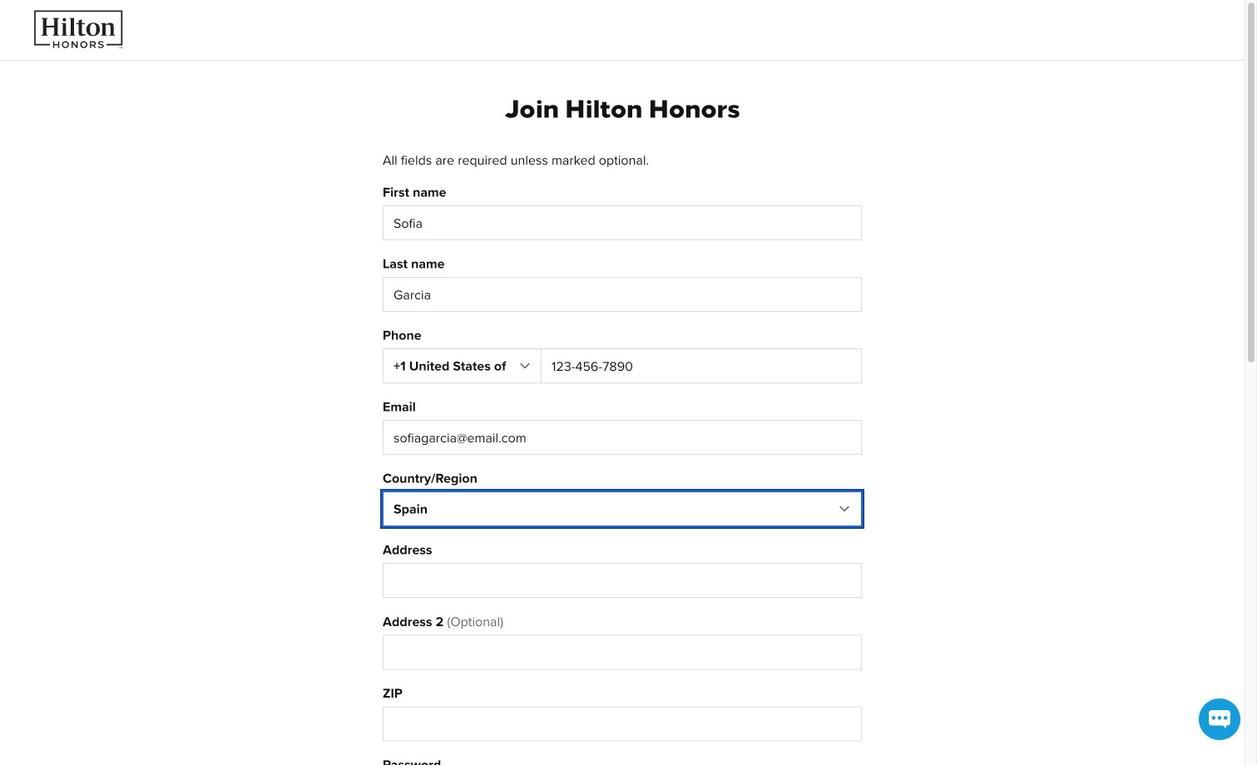 Task type: vqa. For each thing, say whether or not it's contained in the screenshot.
'HILTON FOR THE STAY' image
no



Task type: locate. For each thing, give the bounding box(es) containing it.
None email field
[[383, 420, 862, 455]]

None telephone field
[[541, 349, 862, 384]]

hilton honors image
[[33, 7, 126, 53]]

None text field
[[383, 635, 862, 670], [383, 707, 862, 742], [383, 635, 862, 670], [383, 707, 862, 742]]

None text field
[[383, 206, 862, 241], [383, 277, 862, 312], [383, 563, 862, 598], [383, 206, 862, 241], [383, 277, 862, 312], [383, 563, 862, 598]]



